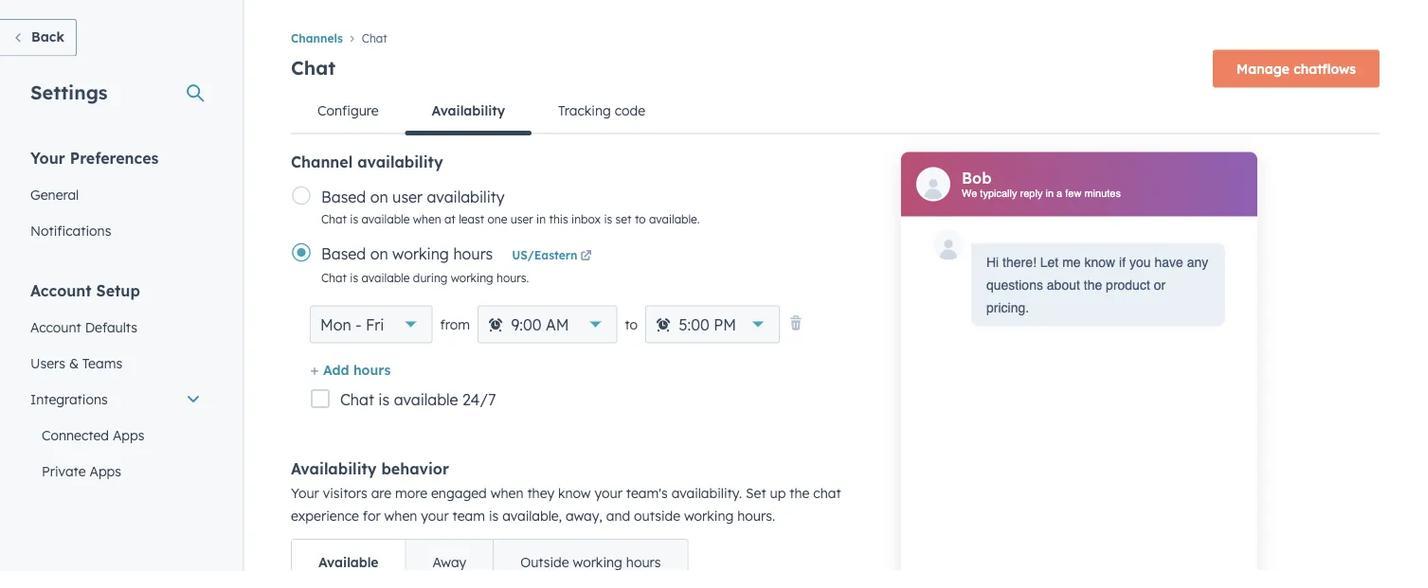 Task type: locate. For each thing, give the bounding box(es) containing it.
the right up
[[790, 485, 810, 502]]

navigation containing channels
[[291, 26, 1380, 50]]

chat right channels button
[[362, 31, 387, 45]]

0 vertical spatial based
[[321, 187, 366, 206]]

when left they
[[491, 485, 524, 502]]

hours down outside
[[626, 554, 661, 571]]

2 on from the top
[[370, 244, 388, 263]]

visitors
[[323, 485, 367, 502]]

0 vertical spatial apps
[[113, 427, 145, 444]]

0 vertical spatial available
[[362, 212, 410, 226]]

0 vertical spatial user
[[392, 187, 423, 206]]

0 vertical spatial account
[[30, 281, 92, 300]]

0 vertical spatial in
[[1046, 188, 1054, 200]]

1 vertical spatial when
[[491, 485, 524, 502]]

1 vertical spatial on
[[370, 244, 388, 263]]

1 vertical spatial hours
[[353, 361, 391, 378]]

chat
[[813, 485, 841, 502]]

tab list containing available
[[291, 539, 688, 571]]

hours. down us/eastern
[[497, 270, 529, 285]]

2 vertical spatial available
[[394, 390, 458, 409]]

working inside availability behavior your visitors are more engaged when they know your team's availability. set up the chat experience for when your team is available, away, and outside working hours.
[[684, 508, 734, 524]]

the right about
[[1084, 277, 1102, 292]]

when down more
[[384, 508, 417, 524]]

this
[[549, 212, 568, 226]]

availability up based on user availability
[[357, 152, 443, 171]]

more
[[395, 485, 428, 502]]

1 vertical spatial the
[[790, 485, 810, 502]]

user right one
[[511, 212, 533, 226]]

is down channel availability at left top
[[350, 212, 358, 226]]

channel
[[291, 152, 353, 171]]

9:00 am button
[[478, 305, 617, 343]]

are
[[371, 485, 392, 502]]

the
[[1084, 277, 1102, 292], [790, 485, 810, 502]]

when left the at
[[413, 212, 441, 226]]

apps
[[113, 427, 145, 444], [90, 463, 121, 480]]

back
[[31, 28, 64, 45]]

0 horizontal spatial in
[[537, 212, 546, 226]]

when
[[413, 212, 441, 226], [491, 485, 524, 502], [384, 508, 417, 524]]

0 horizontal spatial availability
[[291, 460, 377, 478]]

tab list
[[291, 539, 688, 571]]

is right team
[[489, 508, 499, 524]]

availability
[[432, 102, 505, 118], [291, 460, 377, 478]]

is inside availability behavior your visitors are more engaged when they know your team's availability. set up the chat experience for when your team is available, away, and outside working hours.
[[489, 508, 499, 524]]

2 navigation from the top
[[291, 88, 1380, 135]]

hours right add
[[353, 361, 391, 378]]

apps down integrations button
[[113, 427, 145, 444]]

connected
[[42, 427, 109, 444]]

chat up mon
[[321, 270, 347, 285]]

chat inside banner
[[291, 56, 336, 79]]

0 horizontal spatial hours
[[353, 361, 391, 378]]

outside working hours
[[520, 554, 661, 571]]

1 horizontal spatial user
[[511, 212, 533, 226]]

0 vertical spatial your
[[595, 485, 623, 502]]

availability up least
[[427, 187, 505, 206]]

users & teams
[[30, 355, 122, 372]]

0 vertical spatial hours
[[453, 244, 493, 263]]

1 based from the top
[[321, 187, 366, 206]]

is for chat is available when at least one user in this inbox is set to available.
[[350, 212, 358, 226]]

the inside availability behavior your visitors are more engaged when they know your team's availability. set up the chat experience for when your team is available, away, and outside working hours.
[[790, 485, 810, 502]]

preferences
[[70, 148, 159, 167]]

there!
[[1003, 254, 1037, 269]]

0 vertical spatial your
[[30, 148, 65, 167]]

settings
[[30, 80, 108, 104]]

2 account from the top
[[30, 319, 81, 336]]

0 vertical spatial the
[[1084, 277, 1102, 292]]

available
[[362, 212, 410, 226], [362, 270, 410, 285], [394, 390, 458, 409]]

hours.
[[497, 270, 529, 285], [738, 508, 775, 524]]

availability for availability behavior your visitors are more engaged when they know your team's availability. set up the chat experience for when your team is available, away, and outside working hours.
[[291, 460, 377, 478]]

apps for connected apps
[[113, 427, 145, 444]]

available left 24/7
[[394, 390, 458, 409]]

1 account from the top
[[30, 281, 92, 300]]

available down based on working hours
[[362, 270, 410, 285]]

working
[[392, 244, 449, 263], [451, 270, 493, 285], [684, 508, 734, 524], [573, 554, 623, 571]]

your
[[595, 485, 623, 502], [421, 508, 449, 524]]

working down away,
[[573, 554, 623, 571]]

apps down connected apps link
[[90, 463, 121, 480]]

away
[[433, 554, 466, 571]]

on down channel availability at left top
[[370, 187, 388, 206]]

manage
[[1237, 60, 1290, 77]]

based down channel in the left of the page
[[321, 187, 366, 206]]

general
[[30, 186, 79, 203]]

chat
[[362, 31, 387, 45], [291, 56, 336, 79], [321, 212, 347, 226], [321, 270, 347, 285], [340, 390, 374, 409]]

1 vertical spatial your
[[421, 508, 449, 524]]

tracking code button
[[532, 88, 672, 133]]

reply
[[1020, 188, 1043, 200]]

integrations
[[30, 391, 108, 408]]

mon - fri button
[[310, 305, 433, 343]]

availability behavior your visitors are more engaged when they know your team's availability. set up the chat experience for when your team is available, away, and outside working hours.
[[291, 460, 841, 524]]

1 on from the top
[[370, 187, 388, 206]]

account for account defaults
[[30, 319, 81, 336]]

0 horizontal spatial your
[[30, 148, 65, 167]]

few
[[1065, 188, 1082, 200]]

availability
[[357, 152, 443, 171], [427, 187, 505, 206]]

working down availability.
[[684, 508, 734, 524]]

hours down least
[[453, 244, 493, 263]]

inbox
[[572, 212, 601, 226]]

0 horizontal spatial user
[[392, 187, 423, 206]]

0 vertical spatial when
[[413, 212, 441, 226]]

1 vertical spatial navigation
[[291, 88, 1380, 135]]

your inside 'element'
[[30, 148, 65, 167]]

from
[[440, 316, 470, 333]]

your up and
[[595, 485, 623, 502]]

if
[[1119, 254, 1126, 269]]

0 horizontal spatial the
[[790, 485, 810, 502]]

minutes
[[1085, 188, 1121, 200]]

0 vertical spatial availability
[[432, 102, 505, 118]]

is up mon - fri
[[350, 270, 358, 285]]

1 horizontal spatial your
[[291, 485, 319, 502]]

is
[[350, 212, 358, 226], [604, 212, 612, 226], [350, 270, 358, 285], [378, 390, 390, 409], [489, 508, 499, 524]]

based on user availability
[[321, 187, 505, 206]]

5:00
[[679, 315, 710, 334]]

available down based on user availability
[[362, 212, 410, 226]]

account up account defaults
[[30, 281, 92, 300]]

1 horizontal spatial in
[[1046, 188, 1054, 200]]

0 vertical spatial know
[[1085, 254, 1116, 269]]

hours
[[453, 244, 493, 263], [353, 361, 391, 378], [626, 554, 661, 571]]

in left a
[[1046, 188, 1054, 200]]

on up chat is available during working hours.
[[370, 244, 388, 263]]

configure button
[[291, 88, 405, 133]]

-
[[356, 315, 362, 334]]

us/eastern link
[[512, 248, 595, 265]]

availability button
[[405, 88, 532, 135]]

apps inside connected apps link
[[113, 427, 145, 444]]

your
[[30, 148, 65, 167], [291, 485, 319, 502]]

1 vertical spatial available
[[362, 270, 410, 285]]

2 vertical spatial when
[[384, 508, 417, 524]]

on
[[370, 187, 388, 206], [370, 244, 388, 263]]

team
[[453, 508, 485, 524]]

add
[[323, 361, 349, 378]]

in left this
[[537, 212, 546, 226]]

0 vertical spatial on
[[370, 187, 388, 206]]

available for 24/7
[[394, 390, 458, 409]]

chat is available when at least one user in this inbox is set to available.
[[321, 212, 700, 226]]

in
[[1046, 188, 1054, 200], [537, 212, 546, 226]]

availability for availability
[[432, 102, 505, 118]]

pm
[[714, 315, 736, 334]]

have
[[1155, 254, 1184, 269]]

is for chat is available during working hours.
[[350, 270, 358, 285]]

1 vertical spatial user
[[511, 212, 533, 226]]

your up general
[[30, 148, 65, 167]]

chat down channels button
[[291, 56, 336, 79]]

to left 5:00
[[625, 316, 638, 333]]

2 vertical spatial hours
[[626, 554, 661, 571]]

is left set
[[604, 212, 612, 226]]

to right set
[[635, 212, 646, 226]]

1 vertical spatial based
[[321, 244, 366, 263]]

available for when
[[362, 212, 410, 226]]

account up the users
[[30, 319, 81, 336]]

2 based from the top
[[321, 244, 366, 263]]

hours. down set
[[738, 508, 775, 524]]

you
[[1130, 254, 1151, 269]]

to
[[635, 212, 646, 226], [625, 316, 638, 333]]

away,
[[566, 508, 603, 524]]

chat down channel in the left of the page
[[321, 212, 347, 226]]

1 horizontal spatial availability
[[432, 102, 505, 118]]

1 horizontal spatial hours
[[453, 244, 493, 263]]

know left if
[[1085, 254, 1116, 269]]

your up experience
[[291, 485, 319, 502]]

0 vertical spatial navigation
[[291, 26, 1380, 50]]

1 vertical spatial apps
[[90, 463, 121, 480]]

0 vertical spatial hours.
[[497, 270, 529, 285]]

apps inside private apps link
[[90, 463, 121, 480]]

1 navigation from the top
[[291, 26, 1380, 50]]

1 vertical spatial know
[[558, 485, 591, 502]]

hours inside button
[[353, 361, 391, 378]]

availability inside availability behavior your visitors are more engaged when they know your team's availability. set up the chat experience for when your team is available, away, and outside working hours.
[[291, 460, 377, 478]]

your down more
[[421, 508, 449, 524]]

1 vertical spatial account
[[30, 319, 81, 336]]

am
[[546, 315, 569, 334]]

1 horizontal spatial know
[[1085, 254, 1116, 269]]

know up away,
[[558, 485, 591, 502]]

behavior
[[381, 460, 449, 478]]

based up mon
[[321, 244, 366, 263]]

1 vertical spatial hours.
[[738, 508, 775, 524]]

1 vertical spatial your
[[291, 485, 319, 502]]

know inside 'hi there! let me know if you have any questions about the product or pricing.'
[[1085, 254, 1116, 269]]

notifications link
[[19, 213, 212, 249]]

chat down add hours button
[[340, 390, 374, 409]]

is down add hours
[[378, 390, 390, 409]]

bob we typically reply in a few minutes
[[962, 169, 1121, 200]]

1 horizontal spatial hours.
[[738, 508, 775, 524]]

user
[[392, 187, 423, 206], [511, 212, 533, 226]]

private
[[42, 463, 86, 480]]

1 horizontal spatial the
[[1084, 277, 1102, 292]]

0 horizontal spatial know
[[558, 485, 591, 502]]

user down channel availability at left top
[[392, 187, 423, 206]]

availability inside button
[[432, 102, 505, 118]]

1 vertical spatial availability
[[291, 460, 377, 478]]

link opens in a new window image
[[580, 251, 592, 262]]

available,
[[502, 508, 562, 524]]

users
[[30, 355, 65, 372]]

navigation
[[291, 26, 1380, 50], [291, 88, 1380, 135]]



Task type: describe. For each thing, give the bounding box(es) containing it.
account setup
[[30, 281, 140, 300]]

add hours button
[[310, 359, 391, 384]]

outside
[[634, 508, 681, 524]]

up
[[770, 485, 786, 502]]

about
[[1047, 277, 1080, 292]]

5:00 pm
[[679, 315, 736, 334]]

tracking code
[[558, 102, 646, 118]]

chatflows
[[1294, 60, 1356, 77]]

channel availability
[[291, 152, 443, 171]]

pricing.
[[987, 300, 1029, 315]]

connected apps link
[[19, 417, 212, 453]]

on for working
[[370, 244, 388, 263]]

a
[[1057, 188, 1063, 200]]

bob
[[962, 169, 992, 188]]

apps for private apps
[[90, 463, 121, 480]]

based for based on user availability
[[321, 187, 366, 206]]

configure
[[317, 102, 379, 118]]

your preferences element
[[19, 147, 212, 249]]

know inside availability behavior your visitors are more engaged when they know your team's availability. set up the chat experience for when your team is available, away, and outside working hours.
[[558, 485, 591, 502]]

agent says: hi there! let me know if you have any questions about the product or pricing. element
[[987, 251, 1210, 319]]

channels
[[291, 31, 343, 45]]

link opens in a new window image
[[580, 248, 592, 265]]

account for account setup
[[30, 281, 92, 300]]

9:00 am
[[511, 315, 569, 334]]

availability.
[[672, 485, 742, 502]]

available
[[318, 554, 379, 571]]

mon
[[320, 315, 351, 334]]

us/eastern
[[512, 248, 578, 262]]

questions
[[987, 277, 1043, 292]]

defaults
[[85, 319, 137, 336]]

experience
[[291, 508, 359, 524]]

tracking
[[558, 102, 611, 118]]

private apps
[[42, 463, 121, 480]]

1 vertical spatial to
[[625, 316, 638, 333]]

at
[[444, 212, 456, 226]]

fri
[[366, 315, 384, 334]]

chat for chat is available when at least one user in this inbox is set to available.
[[321, 212, 347, 226]]

working up chat is available during working hours.
[[392, 244, 449, 263]]

let
[[1040, 254, 1059, 269]]

0 vertical spatial to
[[635, 212, 646, 226]]

account defaults link
[[19, 309, 212, 345]]

setup
[[96, 281, 140, 300]]

set
[[746, 485, 766, 502]]

in inside bob we typically reply in a few minutes
[[1046, 188, 1054, 200]]

they
[[527, 485, 555, 502]]

chat banner
[[291, 44, 1380, 88]]

one
[[488, 212, 507, 226]]

add hours
[[323, 361, 391, 378]]

away link
[[405, 540, 493, 571]]

we
[[962, 188, 977, 200]]

hours. inside availability behavior your visitors are more engaged when they know your team's availability. set up the chat experience for when your team is available, away, and outside working hours.
[[738, 508, 775, 524]]

mon - fri
[[320, 315, 384, 334]]

available for during
[[362, 270, 410, 285]]

available.
[[649, 212, 700, 226]]

and
[[606, 508, 630, 524]]

the inside 'hi there! let me know if you have any questions about the product or pricing.'
[[1084, 277, 1102, 292]]

chat for chat is available during working hours.
[[321, 270, 347, 285]]

back link
[[0, 19, 77, 56]]

working right during
[[451, 270, 493, 285]]

integrations button
[[19, 381, 212, 417]]

0 horizontal spatial your
[[421, 508, 449, 524]]

manage chatflows
[[1237, 60, 1356, 77]]

5:00 pm button
[[645, 305, 780, 343]]

chat is available 24/7
[[340, 390, 496, 409]]

manage chatflows link
[[1213, 50, 1380, 88]]

engaged
[[431, 485, 487, 502]]

1 horizontal spatial your
[[595, 485, 623, 502]]

chat for chat is available 24/7
[[340, 390, 374, 409]]

hi there! let me know if you have any questions about the product or pricing.
[[987, 254, 1209, 315]]

is for chat is available 24/7
[[378, 390, 390, 409]]

1 vertical spatial availability
[[427, 187, 505, 206]]

2 horizontal spatial hours
[[626, 554, 661, 571]]

your inside availability behavior your visitors are more engaged when they know your team's availability. set up the chat experience for when your team is available, away, and outside working hours.
[[291, 485, 319, 502]]

0 horizontal spatial hours.
[[497, 270, 529, 285]]

1 vertical spatial in
[[537, 212, 546, 226]]

24/7
[[462, 390, 496, 409]]

chat is available during working hours.
[[321, 270, 529, 285]]

based on working hours
[[321, 244, 493, 263]]

outside
[[520, 554, 569, 571]]

set
[[616, 212, 632, 226]]

during
[[413, 270, 448, 285]]

product
[[1106, 277, 1150, 292]]

0 vertical spatial availability
[[357, 152, 443, 171]]

or
[[1154, 277, 1166, 292]]

team's
[[626, 485, 668, 502]]

least
[[459, 212, 484, 226]]

navigation containing configure
[[291, 88, 1380, 135]]

general link
[[19, 177, 212, 213]]

users & teams link
[[19, 345, 212, 381]]

channels button
[[291, 27, 343, 50]]

typically
[[980, 188, 1017, 200]]

account defaults
[[30, 319, 137, 336]]

teams
[[82, 355, 122, 372]]

private apps link
[[19, 453, 212, 490]]

your preferences
[[30, 148, 159, 167]]

on for user
[[370, 187, 388, 206]]

account setup element
[[19, 280, 212, 571]]

available link
[[292, 540, 405, 571]]

based for based on working hours
[[321, 244, 366, 263]]

9:00
[[511, 315, 542, 334]]



Task type: vqa. For each thing, say whether or not it's contained in the screenshot.
is
yes



